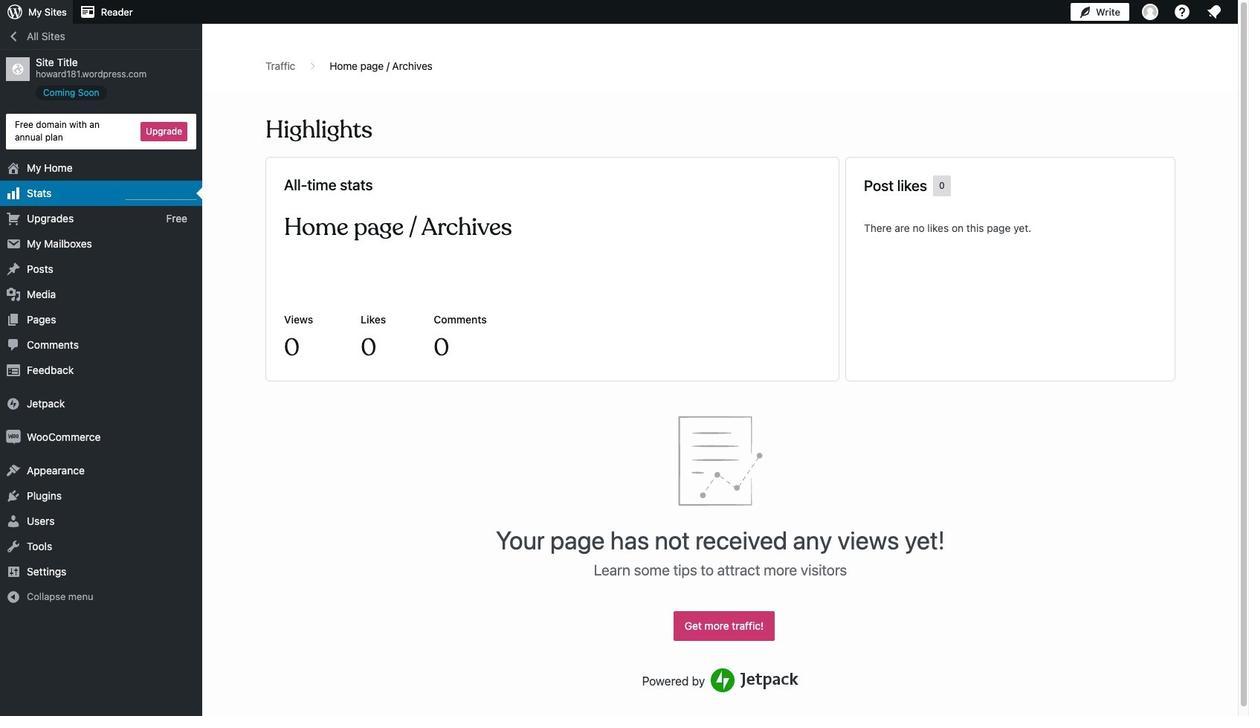 Task type: locate. For each thing, give the bounding box(es) containing it.
main content
[[203, 59, 1238, 716]]

help image
[[1173, 3, 1191, 21]]

2 img image from the top
[[6, 429, 21, 444]]

1 vertical spatial img image
[[6, 429, 21, 444]]

1 img image from the top
[[6, 396, 21, 411]]

0 vertical spatial img image
[[6, 396, 21, 411]]

img image
[[6, 396, 21, 411], [6, 429, 21, 444]]

my profile image
[[1142, 4, 1159, 20]]



Task type: describe. For each thing, give the bounding box(es) containing it.
manage your notifications image
[[1205, 3, 1223, 21]]

highest hourly views 0 image
[[126, 190, 196, 200]]



Task type: vqa. For each thing, say whether or not it's contained in the screenshot.
account at the left bottom of page
no



